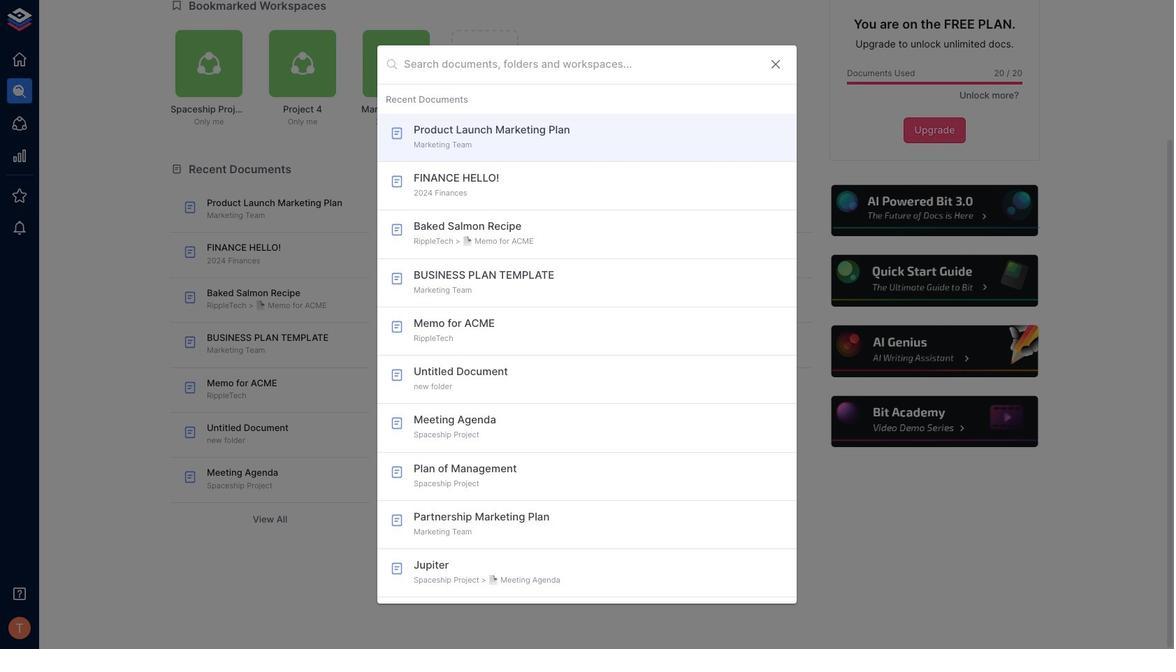 Task type: locate. For each thing, give the bounding box(es) containing it.
2 help image from the top
[[830, 253, 1040, 309]]

4 help image from the top
[[830, 394, 1040, 450]]

dialog
[[377, 46, 797, 604]]

3 help image from the top
[[830, 324, 1040, 379]]

help image
[[830, 183, 1040, 238], [830, 253, 1040, 309], [830, 324, 1040, 379], [830, 394, 1040, 450]]

Search documents, folders and workspaces... text field
[[404, 54, 758, 75]]



Task type: vqa. For each thing, say whether or not it's contained in the screenshot.
dialog
yes



Task type: describe. For each thing, give the bounding box(es) containing it.
1 help image from the top
[[830, 183, 1040, 238]]



